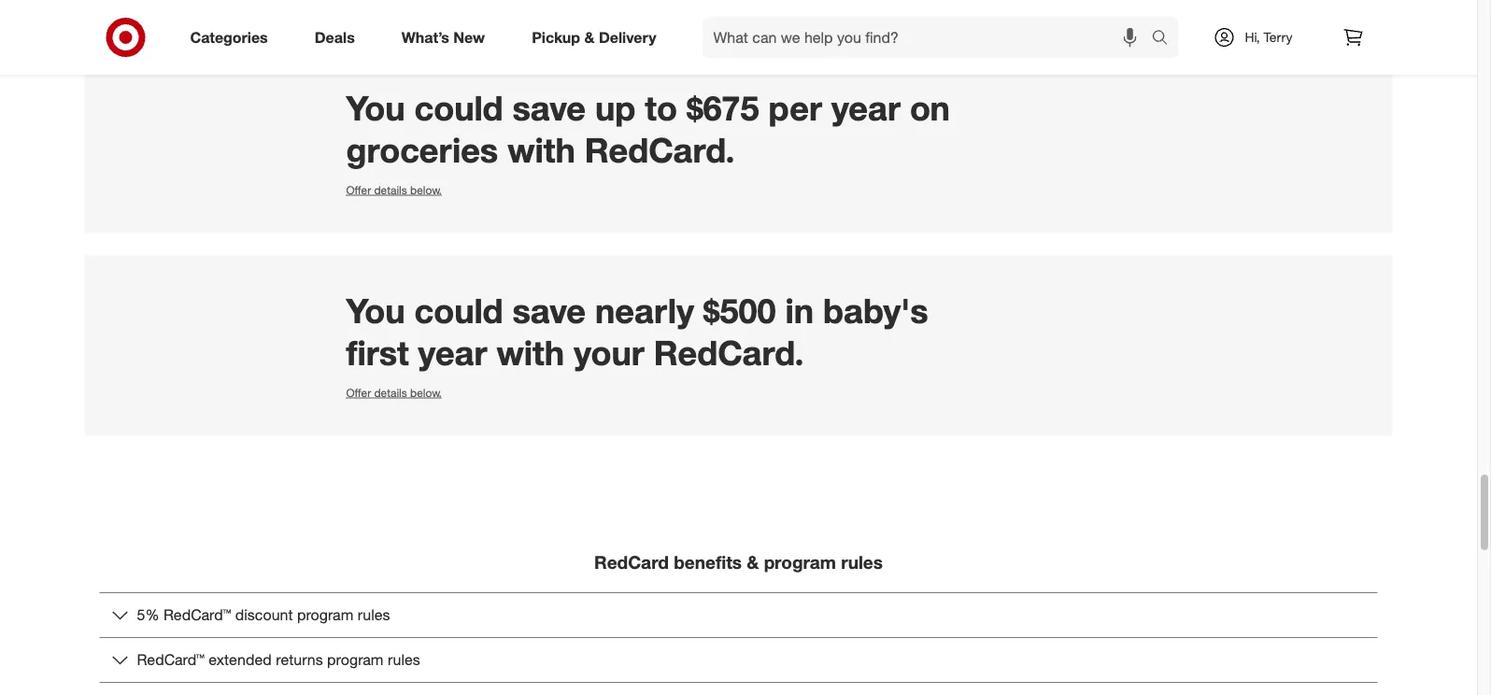 Task type: vqa. For each thing, say whether or not it's contained in the screenshot.
"Does" in Does Target Circle replace Cartwheel? DROPDOWN BUTTON
no



Task type: locate. For each thing, give the bounding box(es) containing it.
extended
[[209, 651, 272, 669]]

returns
[[276, 651, 323, 669]]

what's
[[402, 28, 449, 46]]

0 vertical spatial offer details below.
[[346, 183, 442, 197]]

you could save nearly $500 in baby's first year with your redcard.
[[346, 290, 928, 373]]

first
[[346, 332, 409, 373]]

you up groceries
[[346, 88, 405, 129]]

program
[[764, 552, 836, 574], [297, 606, 353, 625], [327, 651, 384, 669]]

1 vertical spatial below.
[[410, 386, 442, 400]]

5% redcard™ discount program rules button
[[100, 594, 1378, 638]]

year right first on the left of the page
[[418, 332, 487, 373]]

0 horizontal spatial year
[[418, 332, 487, 373]]

offer details below. down groceries
[[346, 183, 442, 197]]

1 could from the top
[[414, 88, 503, 129]]

save inside you could save nearly $500 in baby's first year with your redcard.
[[512, 290, 586, 331]]

0 vertical spatial save
[[512, 88, 586, 129]]

1 save from the top
[[512, 88, 586, 129]]

year
[[832, 88, 901, 129], [418, 332, 487, 373]]

offer down groceries
[[346, 183, 371, 197]]

2 vertical spatial rules
[[388, 651, 420, 669]]

hi, terry
[[1245, 29, 1293, 45]]

0 vertical spatial offer
[[346, 183, 371, 197]]

program right returns on the left bottom
[[327, 651, 384, 669]]

search button
[[1143, 17, 1188, 62]]

redcard. for $500
[[654, 332, 804, 373]]

2 details from the top
[[374, 386, 407, 400]]

1 vertical spatial offer details below. link
[[346, 386, 442, 400]]

rules
[[841, 552, 883, 574], [358, 606, 390, 625], [388, 651, 420, 669]]

1 vertical spatial program
[[297, 606, 353, 625]]

program inside 5% redcard™ discount program rules dropdown button
[[297, 606, 353, 625]]

& right pickup on the left of page
[[584, 28, 595, 46]]

groceries
[[346, 130, 498, 171]]

redcard™ extended returns program rules button
[[100, 639, 1378, 682]]

& inside the pickup & delivery link
[[584, 28, 595, 46]]

redcard. inside you could save up to $675 per year on groceries with redcard.
[[585, 130, 735, 171]]

categories link
[[174, 17, 291, 58]]

offer details below. link for you could save nearly $500 in baby's first year with your redcard.
[[346, 386, 442, 400]]

you up first on the left of the page
[[346, 290, 405, 331]]

0 vertical spatial could
[[414, 88, 503, 129]]

& right 'benefits'
[[747, 552, 759, 574]]

1 you from the top
[[346, 88, 405, 129]]

deals
[[315, 28, 355, 46]]

2 below. from the top
[[410, 386, 442, 400]]

redcard. inside you could save nearly $500 in baby's first year with your redcard.
[[654, 332, 804, 373]]

0 vertical spatial year
[[832, 88, 901, 129]]

you for you could save up to $675 per year on groceries with redcard.
[[346, 88, 405, 129]]

year left on on the top right
[[832, 88, 901, 129]]

you
[[346, 88, 405, 129], [346, 290, 405, 331]]

could inside you could save nearly $500 in baby's first year with your redcard.
[[414, 290, 503, 331]]

0 vertical spatial redcard.
[[585, 130, 735, 171]]

on
[[910, 88, 950, 129]]

below. for groceries
[[410, 183, 442, 197]]

could
[[414, 88, 503, 129], [414, 290, 503, 331]]

redcard
[[594, 552, 669, 574]]

0 horizontal spatial &
[[584, 28, 595, 46]]

1 vertical spatial rules
[[358, 606, 390, 625]]

2 vertical spatial program
[[327, 651, 384, 669]]

1 vertical spatial offer
[[346, 386, 371, 400]]

redcard. down $500
[[654, 332, 804, 373]]

2 offer details below. from the top
[[346, 386, 442, 400]]

offer down first on the left of the page
[[346, 386, 371, 400]]

1 below. from the top
[[410, 183, 442, 197]]

rules for redcard™ extended returns program rules
[[388, 651, 420, 669]]

0 vertical spatial program
[[764, 552, 836, 574]]

offer details below. link down first on the left of the page
[[346, 386, 442, 400]]

redcard.
[[585, 130, 735, 171], [654, 332, 804, 373]]

you inside you could save nearly $500 in baby's first year with your redcard.
[[346, 290, 405, 331]]

2 offer from the top
[[346, 386, 371, 400]]

program for returns
[[327, 651, 384, 669]]

with inside you could save up to $675 per year on groceries with redcard.
[[508, 130, 575, 171]]

offer details below. down first on the left of the page
[[346, 386, 442, 400]]

redcard™ extended returns program rules
[[137, 651, 420, 669]]

1 details from the top
[[374, 183, 407, 197]]

redcard™
[[164, 606, 231, 625], [137, 651, 205, 669]]

save inside you could save up to $675 per year on groceries with redcard.
[[512, 88, 586, 129]]

redcard™ down 5%
[[137, 651, 205, 669]]

you inside you could save up to $675 per year on groceries with redcard.
[[346, 88, 405, 129]]

1 vertical spatial save
[[512, 290, 586, 331]]

1 horizontal spatial year
[[832, 88, 901, 129]]

program inside redcard™ extended returns program rules dropdown button
[[327, 651, 384, 669]]

what's new
[[402, 28, 485, 46]]

1 horizontal spatial &
[[747, 552, 759, 574]]

1 offer details below. from the top
[[346, 183, 442, 197]]

1 vertical spatial offer details below.
[[346, 386, 442, 400]]

details down first on the left of the page
[[374, 386, 407, 400]]

below.
[[410, 183, 442, 197], [410, 386, 442, 400]]

0 vertical spatial offer details below. link
[[346, 183, 442, 197]]

2 offer details below. link from the top
[[346, 386, 442, 400]]

save
[[512, 88, 586, 129], [512, 290, 586, 331]]

1 offer from the top
[[346, 183, 371, 197]]

2 you from the top
[[346, 290, 405, 331]]

0 vertical spatial details
[[374, 183, 407, 197]]

hi,
[[1245, 29, 1260, 45]]

1 vertical spatial details
[[374, 386, 407, 400]]

1 vertical spatial year
[[418, 332, 487, 373]]

details down groceries
[[374, 183, 407, 197]]

1 vertical spatial redcard.
[[654, 332, 804, 373]]

year inside you could save nearly $500 in baby's first year with your redcard.
[[418, 332, 487, 373]]

0 vertical spatial with
[[508, 130, 575, 171]]

offer details below. link down groceries
[[346, 183, 442, 197]]

redcard™ right 5%
[[164, 606, 231, 625]]

0 vertical spatial you
[[346, 88, 405, 129]]

offer for you could save up to $675 per year on groceries with redcard.
[[346, 183, 371, 197]]

save for with
[[512, 88, 586, 129]]

with
[[508, 130, 575, 171], [497, 332, 564, 373]]

benefits
[[674, 552, 742, 574]]

redcard. down to
[[585, 130, 735, 171]]

program up returns on the left bottom
[[297, 606, 353, 625]]

save left up
[[512, 88, 586, 129]]

2 could from the top
[[414, 290, 503, 331]]

details
[[374, 183, 407, 197], [374, 386, 407, 400]]

offer for you could save nearly $500 in baby's first year with your redcard.
[[346, 386, 371, 400]]

program for &
[[764, 552, 836, 574]]

details for you could save nearly $500 in baby's first year with your redcard.
[[374, 386, 407, 400]]

offer details below. link
[[346, 183, 442, 197], [346, 386, 442, 400]]

could inside you could save up to $675 per year on groceries with redcard.
[[414, 88, 503, 129]]

details for you could save up to $675 per year on groceries with redcard.
[[374, 183, 407, 197]]

deals link
[[299, 17, 378, 58]]

categories
[[190, 28, 268, 46]]

offer
[[346, 183, 371, 197], [346, 386, 371, 400]]

program up 5% redcard™ discount program rules dropdown button
[[764, 552, 836, 574]]

to
[[645, 88, 677, 129]]

$675
[[687, 88, 759, 129]]

1 vertical spatial with
[[497, 332, 564, 373]]

1 vertical spatial you
[[346, 290, 405, 331]]

&
[[584, 28, 595, 46], [747, 552, 759, 574]]

1 vertical spatial could
[[414, 290, 503, 331]]

offer details below.
[[346, 183, 442, 197], [346, 386, 442, 400]]

program for discount
[[297, 606, 353, 625]]

0 vertical spatial &
[[584, 28, 595, 46]]

1 offer details below. link from the top
[[346, 183, 442, 197]]

search
[[1143, 30, 1188, 48]]

0 vertical spatial below.
[[410, 183, 442, 197]]

2 save from the top
[[512, 290, 586, 331]]

rules for 5% redcard™ discount program rules
[[358, 606, 390, 625]]

up
[[595, 88, 636, 129]]

save up your
[[512, 290, 586, 331]]

in
[[785, 290, 814, 331]]

0 vertical spatial rules
[[841, 552, 883, 574]]



Task type: describe. For each thing, give the bounding box(es) containing it.
offer details below. link for you could save up to $675 per year on groceries with redcard.
[[346, 183, 442, 197]]

discount
[[235, 606, 293, 625]]

what's new link
[[386, 17, 508, 58]]

baby's
[[823, 290, 928, 331]]

could for with
[[414, 290, 503, 331]]

$500
[[703, 290, 776, 331]]

pickup & delivery
[[532, 28, 656, 46]]

pickup
[[532, 28, 580, 46]]

terry
[[1264, 29, 1293, 45]]

redcard benefits & program rules
[[594, 552, 883, 574]]

with inside you could save nearly $500 in baby's first year with your redcard.
[[497, 332, 564, 373]]

rules for redcard benefits & program rules
[[841, 552, 883, 574]]

year inside you could save up to $675 per year on groceries with redcard.
[[832, 88, 901, 129]]

offer details below. for you could save nearly $500 in baby's first year with your redcard.
[[346, 386, 442, 400]]

What can we help you find? suggestions appear below search field
[[702, 17, 1156, 58]]

redcard. for to
[[585, 130, 735, 171]]

below. for with
[[410, 386, 442, 400]]

5% redcard™ discount program rules
[[137, 606, 390, 625]]

save for your
[[512, 290, 586, 331]]

0 vertical spatial redcard™
[[164, 606, 231, 625]]

could for groceries
[[414, 88, 503, 129]]

5%
[[137, 606, 159, 625]]

new
[[453, 28, 485, 46]]

your
[[574, 332, 645, 373]]

delivery
[[599, 28, 656, 46]]

nearly
[[595, 290, 694, 331]]

offer details below. for you could save up to $675 per year on groceries with redcard.
[[346, 183, 442, 197]]

1 vertical spatial &
[[747, 552, 759, 574]]

you could save up to $675 per year on groceries with redcard.
[[346, 88, 950, 171]]

pickup & delivery link
[[516, 17, 680, 58]]

per
[[769, 88, 822, 129]]

you for you could save nearly $500 in baby's first year with your redcard.
[[346, 290, 405, 331]]

1 vertical spatial redcard™
[[137, 651, 205, 669]]



